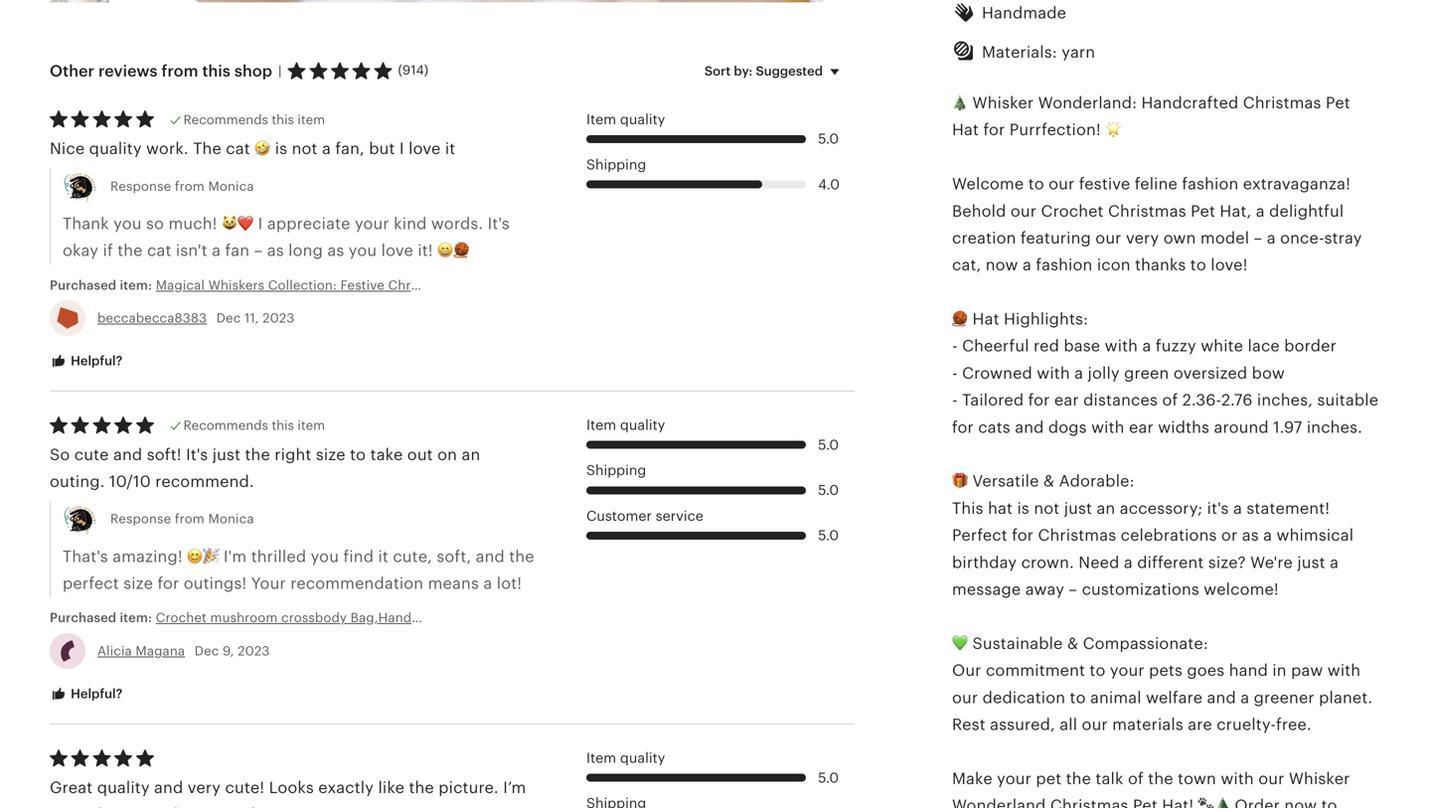 Task type: locate. For each thing, give the bounding box(es) containing it.
1 vertical spatial helpful? button
[[35, 676, 137, 713]]

very inside welcome to our festive feline fashion extravaganza! behold our crochet christmas pet hat, a delightful creation featuring our very own model – a once-stray cat, now a fashion icon thanks to love!
[[1126, 229, 1159, 247]]

just inside so cute and soft! it's just the right size to take out on an outing. 10/10 recommend.
[[212, 446, 241, 464]]

amazing!
[[112, 548, 183, 565]]

1 response from the top
[[110, 179, 171, 194]]

1 vertical spatial item
[[587, 417, 617, 433]]

fashion up "hat,"
[[1182, 175, 1239, 193]]

dogs
[[1049, 418, 1087, 436]]

for down "amazing!"
[[158, 575, 179, 592]]

it!
[[418, 242, 433, 260]]

recommends this item
[[183, 112, 325, 127], [183, 418, 325, 433]]

0 horizontal spatial pet
[[1133, 797, 1158, 808]]

a left fan,
[[322, 140, 331, 158]]

our up icon
[[1096, 229, 1122, 247]]

paw
[[1291, 662, 1324, 680]]

0 horizontal spatial an
[[462, 446, 481, 464]]

2023 right '9,'
[[238, 643, 270, 658]]

christmas up extravaganza!
[[1243, 94, 1322, 112]]

i
[[400, 140, 404, 158], [258, 215, 263, 233]]

hat inside 🧶 hat highlights: - cheerful red base with a fuzzy white lace border - crowned with a jolly green oversized bow - tailored for ear distances of 2.36-2.76 inches, suitable for cats and dogs with ear widths around 1.97 inches.
[[973, 310, 1000, 328]]

your up animal
[[1110, 662, 1145, 680]]

item
[[587, 111, 617, 127], [587, 417, 617, 433], [587, 750, 617, 766]]

2 purchased item: from the top
[[50, 611, 156, 625]]

0 vertical spatial helpful? button
[[35, 343, 137, 380]]

goes
[[1187, 662, 1225, 680]]

response from monica
[[110, 179, 254, 194], [110, 512, 254, 527]]

christmas inside 🎄 whisker wonderland: handcrafted christmas pet hat for purrfection! 🌟
[[1243, 94, 1322, 112]]

an
[[462, 446, 481, 464], [1097, 499, 1116, 517]]

& inside 🎁 versatile & adorable: this hat is not just an accessory; it's a statement! perfect for christmas celebrations or as a whimsical birthday crown. need a different size? we're just a message away – customizations welcome!
[[1044, 472, 1055, 490]]

2 vertical spatial your
[[997, 770, 1032, 788]]

– right 'away'
[[1069, 581, 1078, 598]]

now right order
[[1285, 797, 1317, 808]]

for inside that's amazing! 😊🎉 i'm thrilled you find it cute, soft, and the perfect size for outings! your recommendation means a lot!
[[158, 575, 179, 592]]

to up crochet
[[1029, 175, 1045, 193]]

0 vertical spatial very
[[1126, 229, 1159, 247]]

response
[[110, 179, 171, 194], [110, 512, 171, 527]]

item: for size
[[120, 611, 152, 625]]

1 horizontal spatial –
[[1069, 581, 1078, 598]]

2023 right 11,
[[263, 311, 295, 325]]

& inside 💚 sustainable & compassionate: our commitment to your pets goes hand in paw with our dedication to animal welfare and a greener planet. rest assured, all our materials are cruelty-free.
[[1068, 635, 1079, 653]]

a left lot!
[[484, 575, 492, 592]]

1 horizontal spatial i
[[400, 140, 404, 158]]

1 vertical spatial purchased item:
[[50, 611, 156, 625]]

1 vertical spatial -
[[952, 364, 958, 382]]

1 vertical spatial i
[[258, 215, 263, 233]]

item up right
[[298, 418, 325, 433]]

1 shipping from the top
[[587, 157, 647, 172]]

response from monica up 😊🎉
[[110, 512, 254, 527]]

1 horizontal spatial it
[[445, 140, 456, 158]]

1 vertical spatial response
[[110, 512, 171, 527]]

0 vertical spatial your
[[355, 215, 389, 233]]

like
[[378, 779, 405, 797]]

2 5.0 from the top
[[818, 437, 839, 453]]

1 vertical spatial from
[[175, 179, 205, 194]]

1 horizontal spatial now
[[1285, 797, 1317, 808]]

whimsical
[[1277, 526, 1354, 544]]

to up animal
[[1090, 662, 1106, 680]]

helpful? button for if
[[35, 343, 137, 380]]

and up lot!
[[476, 548, 505, 565]]

item
[[298, 112, 325, 127], [298, 418, 325, 433]]

1 horizontal spatial just
[[1064, 499, 1093, 517]]

now inside welcome to our festive feline fashion extravaganza! behold our crochet christmas pet hat, a delightful creation featuring our very own model – a once-stray cat, now a fashion icon thanks to love!
[[986, 256, 1019, 274]]

and down goes
[[1207, 689, 1237, 707]]

1 horizontal spatial it's
[[488, 215, 510, 233]]

helpful? for perfect
[[68, 686, 123, 701]]

2 vertical spatial item
[[587, 750, 617, 766]]

2 monica from the top
[[208, 512, 254, 527]]

0 vertical spatial item
[[298, 112, 325, 127]]

1 vertical spatial pet
[[1191, 202, 1216, 220]]

and right cats
[[1015, 418, 1044, 436]]

christmas up need
[[1038, 526, 1117, 544]]

not inside 🎁 versatile & adorable: this hat is not just an accessory; it's a statement! perfect for christmas celebrations or as a whimsical birthday crown. need a different size? we're just a message away – customizations welcome!
[[1034, 499, 1060, 517]]

1 vertical spatial purchased
[[50, 611, 116, 625]]

0 horizontal spatial just
[[212, 446, 241, 464]]

2 helpful? button from the top
[[35, 676, 137, 713]]

1 horizontal spatial &
[[1068, 635, 1079, 653]]

recommends for cat
[[183, 112, 268, 127]]

recommends this item for 🤣
[[183, 112, 325, 127]]

free.
[[1276, 716, 1312, 734]]

0 vertical spatial size
[[316, 446, 346, 464]]

1 vertical spatial item
[[298, 418, 325, 433]]

cat inside thank you so much! 😺❤️ i appreciate your kind words. it's okay if the cat isn't a fan – as long as you love it! 😄🧶
[[147, 242, 172, 260]]

4 5.0 from the top
[[818, 527, 839, 543]]

it right the but
[[445, 140, 456, 158]]

hat
[[952, 121, 979, 139], [973, 310, 1000, 328]]

it's
[[1207, 499, 1229, 517]]

1 vertical spatial your
[[1110, 662, 1145, 680]]

and inside 💚 sustainable & compassionate: our commitment to your pets goes hand in paw with our dedication to animal welfare and a greener planet. rest assured, all our materials are cruelty-free.
[[1207, 689, 1237, 707]]

for inside 🎄 whisker wonderland: handcrafted christmas pet hat for purrfection! 🌟
[[984, 121, 1005, 139]]

1 vertical spatial &
[[1068, 635, 1079, 653]]

1 horizontal spatial pet
[[1191, 202, 1216, 220]]

2 item quality from the top
[[587, 417, 665, 433]]

christmas inside 🎁 versatile & adorable: this hat is not just an accessory; it's a statement! perfect for christmas celebrations or as a whimsical birthday crown. need a different size? we're just a message away – customizations welcome!
[[1038, 526, 1117, 544]]

the up hat!
[[1148, 770, 1174, 788]]

🧶 hat highlights: - cheerful red base with a fuzzy white lace border - crowned with a jolly green oversized bow - tailored for ear distances of 2.36-2.76 inches, suitable for cats and dogs with ear widths around 1.97 inches.
[[952, 310, 1379, 436]]

your up wonderland
[[997, 770, 1032, 788]]

1 vertical spatial size
[[123, 575, 153, 592]]

fashion
[[1182, 175, 1239, 193], [1036, 256, 1093, 274]]

0 vertical spatial pet
[[1326, 94, 1351, 112]]

christmas down feline
[[1108, 202, 1187, 220]]

0 horizontal spatial whisker
[[973, 94, 1034, 112]]

handcrafted
[[1142, 94, 1239, 112]]

love left it!
[[381, 242, 413, 260]]

2 vertical spatial just
[[1298, 554, 1326, 571]]

1 horizontal spatial fashion
[[1182, 175, 1239, 193]]

service
[[656, 508, 704, 524]]

1 vertical spatial item quality
[[587, 417, 665, 433]]

around
[[1214, 418, 1269, 436]]

response up so
[[110, 179, 171, 194]]

just
[[212, 446, 241, 464], [1064, 499, 1093, 517], [1298, 554, 1326, 571]]

response up "amazing!"
[[110, 512, 171, 527]]

1 vertical spatial response from monica
[[110, 512, 254, 527]]

2 response from the top
[[110, 512, 171, 527]]

dec left 11,
[[216, 311, 241, 325]]

customer
[[587, 508, 652, 524]]

1 item from the top
[[298, 112, 325, 127]]

1 vertical spatial cat
[[147, 242, 172, 260]]

cute
[[74, 446, 109, 464]]

1 horizontal spatial you
[[311, 548, 339, 565]]

of right talk
[[1128, 770, 1144, 788]]

1 item from the top
[[587, 111, 617, 127]]

0 horizontal spatial as
[[267, 242, 284, 260]]

hat down 🎄
[[952, 121, 979, 139]]

assured,
[[990, 716, 1056, 734]]

inches.
[[1307, 418, 1363, 436]]

you left so
[[113, 215, 142, 233]]

commitment
[[986, 662, 1086, 680]]

for up welcome
[[984, 121, 1005, 139]]

2 vertical spatial item quality
[[587, 750, 665, 766]]

a left fan
[[212, 242, 221, 260]]

2 - from the top
[[952, 364, 958, 382]]

2 recommends this item from the top
[[183, 418, 325, 433]]

0 vertical spatial purchased
[[50, 278, 116, 293]]

with inside the "great quality and very cute! looks exactly like the picture. i'm super happy with my purchase!"
[[150, 806, 184, 808]]

2 vertical spatial -
[[952, 391, 958, 409]]

1 vertical spatial this
[[272, 112, 294, 127]]

as for this
[[1242, 526, 1259, 544]]

1 helpful? button from the top
[[35, 343, 137, 380]]

to left the take
[[350, 446, 366, 464]]

just up recommend.
[[212, 446, 241, 464]]

& for adorable:
[[1044, 472, 1055, 490]]

1 response from monica from the top
[[110, 179, 254, 194]]

item: up beccabecca8383 link
[[120, 278, 152, 293]]

item:
[[120, 278, 152, 293], [120, 611, 152, 625]]

your inside thank you so much! 😺❤️ i appreciate your kind words. it's okay if the cat isn't a fan – as long as you love it! 😄🧶
[[355, 215, 389, 233]]

is for 🤣
[[275, 140, 287, 158]]

helpful? for if
[[68, 353, 123, 368]]

magana
[[136, 643, 185, 658]]

size inside so cute and soft! it's just the right size to take out on an outing. 10/10 recommend.
[[316, 446, 346, 464]]

thank
[[63, 215, 109, 233]]

2 vertical spatial you
[[311, 548, 339, 565]]

2 horizontal spatial you
[[349, 242, 377, 260]]

whisker inside make your pet the talk of the town with our whisker wonderland christmas pet hat! 🐾🌲 order now t
[[1289, 770, 1350, 788]]

2023
[[263, 311, 295, 325], [238, 643, 270, 658]]

response from monica for 😊🎉
[[110, 512, 254, 527]]

your
[[355, 215, 389, 233], [1110, 662, 1145, 680], [997, 770, 1032, 788]]

item: up alicia magana "link"
[[120, 611, 152, 625]]

for up dogs
[[1029, 391, 1050, 409]]

by:
[[734, 63, 753, 78]]

0 vertical spatial monica
[[208, 179, 254, 194]]

it's
[[488, 215, 510, 233], [186, 446, 208, 464]]

as inside 🎁 versatile & adorable: this hat is not just an accessory; it's a statement! perfect for christmas celebrations or as a whimsical birthday crown. need a different size? we're just a message away – customizations welcome!
[[1242, 526, 1259, 544]]

now inside make your pet the talk of the town with our whisker wonderland christmas pet hat! 🐾🌲 order now t
[[1285, 797, 1317, 808]]

a inside that's amazing! 😊🎉 i'm thrilled you find it cute, soft, and the perfect size for outings! your recommendation means a lot!
[[484, 575, 492, 592]]

the up lot!
[[509, 548, 535, 565]]

1 purchased from the top
[[50, 278, 116, 293]]

not right hat
[[1034, 499, 1060, 517]]

is for hat
[[1017, 499, 1030, 517]]

shipping for that's amazing! 😊🎉 i'm thrilled you find it cute, soft, and the perfect size for outings! your recommendation means a lot!
[[587, 462, 647, 478]]

ear down distances
[[1129, 418, 1154, 436]]

with left the my
[[150, 806, 184, 808]]

christmas inside make your pet the talk of the town with our whisker wonderland christmas pet hat! 🐾🌲 order now t
[[1051, 797, 1129, 808]]

1 vertical spatial whisker
[[1289, 770, 1350, 788]]

2 helpful? from the top
[[68, 686, 123, 701]]

🧶
[[952, 310, 968, 328]]

whisker inside 🎄 whisker wonderland: handcrafted christmas pet hat for purrfection! 🌟
[[973, 94, 1034, 112]]

pet
[[1326, 94, 1351, 112], [1191, 202, 1216, 220], [1133, 797, 1158, 808]]

& up commitment
[[1068, 635, 1079, 653]]

helpful? button down alicia
[[35, 676, 137, 713]]

the inside the "great quality and very cute! looks exactly like the picture. i'm super happy with my purchase!"
[[409, 779, 434, 797]]

0 horizontal spatial very
[[188, 779, 221, 797]]

helpful? button
[[35, 343, 137, 380], [35, 676, 137, 713]]

1 vertical spatial recommends this item
[[183, 418, 325, 433]]

2.36-
[[1183, 391, 1222, 409]]

a up we're
[[1264, 526, 1273, 544]]

0 vertical spatial it
[[445, 140, 456, 158]]

pet left "hat,"
[[1191, 202, 1216, 220]]

for inside 🎁 versatile & adorable: this hat is not just an accessory; it's a statement! perfect for christmas celebrations or as a whimsical birthday crown. need a different size? we're just a message away – customizations welcome!
[[1012, 526, 1034, 544]]

is
[[275, 140, 287, 158], [1017, 499, 1030, 517]]

0 vertical spatial item:
[[120, 278, 152, 293]]

a inside 💚 sustainable & compassionate: our commitment to your pets goes hand in paw with our dedication to animal welfare and a greener planet. rest assured, all our materials are cruelty-free.
[[1241, 689, 1250, 707]]

it's right words.
[[488, 215, 510, 233]]

1 purchased item: from the top
[[50, 278, 156, 293]]

0 horizontal spatial size
[[123, 575, 153, 592]]

this left shop
[[202, 62, 231, 80]]

to
[[1029, 175, 1045, 193], [1191, 256, 1207, 274], [350, 446, 366, 464], [1090, 662, 1106, 680], [1070, 689, 1086, 707]]

the right "like"
[[409, 779, 434, 797]]

looks
[[269, 779, 314, 797]]

0 vertical spatial just
[[212, 446, 241, 464]]

2 item from the top
[[298, 418, 325, 433]]

1 vertical spatial it's
[[186, 446, 208, 464]]

1 item quality from the top
[[587, 111, 665, 127]]

as right long
[[327, 242, 344, 260]]

reviews
[[98, 62, 158, 80]]

you left find
[[311, 548, 339, 565]]

your left kind
[[355, 215, 389, 233]]

is right hat
[[1017, 499, 1030, 517]]

response for you
[[110, 179, 171, 194]]

1 vertical spatial is
[[1017, 499, 1030, 517]]

all
[[1060, 716, 1078, 734]]

fashion down 'featuring'
[[1036, 256, 1093, 274]]

0 vertical spatial purchased item:
[[50, 278, 156, 293]]

stray
[[1325, 229, 1362, 247]]

so cute and soft! it's just the right size to take out on an outing. 10/10 recommend.
[[50, 446, 481, 491]]

0 vertical spatial recommends
[[183, 112, 268, 127]]

cat down so
[[147, 242, 172, 260]]

0 vertical spatial item
[[587, 111, 617, 127]]

and inside that's amazing! 😊🎉 i'm thrilled you find it cute, soft, and the perfect size for outings! your recommendation means a lot!
[[476, 548, 505, 565]]

an down adorable: on the bottom of page
[[1097, 499, 1116, 517]]

your inside 💚 sustainable & compassionate: our commitment to your pets goes hand in paw with our dedication to animal welfare and a greener planet. rest assured, all our materials are cruelty-free.
[[1110, 662, 1145, 680]]

1 monica from the top
[[208, 179, 254, 194]]

cruelty-
[[1217, 716, 1276, 734]]

0 vertical spatial hat
[[952, 121, 979, 139]]

recommends up so cute and soft! it's just the right size to take out on an outing. 10/10 recommend.
[[183, 418, 268, 433]]

1 vertical spatial monica
[[208, 512, 254, 527]]

purchased down perfect
[[50, 611, 116, 625]]

2 horizontal spatial pet
[[1326, 94, 1351, 112]]

materials
[[1113, 716, 1184, 734]]

the inside thank you so much! 😺❤️ i appreciate your kind words. it's okay if the cat isn't a fan – as long as you love it! 😄🧶
[[118, 242, 143, 260]]

message
[[952, 581, 1021, 598]]

helpful? down beccabecca8383
[[68, 353, 123, 368]]

whisker down free.
[[1289, 770, 1350, 788]]

–
[[1254, 229, 1263, 247], [254, 242, 263, 260], [1069, 581, 1078, 598]]

find
[[343, 548, 374, 565]]

1 horizontal spatial is
[[1017, 499, 1030, 517]]

recommends up the
[[183, 112, 268, 127]]

monica up 😺❤️
[[208, 179, 254, 194]]

(914)
[[398, 63, 429, 78]]

our up crochet
[[1049, 175, 1075, 193]]

0 vertical spatial recommends this item
[[183, 112, 325, 127]]

now down creation
[[986, 256, 1019, 274]]

other
[[50, 62, 94, 80]]

for down hat
[[1012, 526, 1034, 544]]

item: for the
[[120, 278, 152, 293]]

pet
[[1036, 770, 1062, 788]]

your for pets
[[1110, 662, 1145, 680]]

hat,
[[1220, 202, 1252, 220]]

2 horizontal spatial your
[[1110, 662, 1145, 680]]

we're
[[1251, 554, 1293, 571]]

&
[[1044, 472, 1055, 490], [1068, 635, 1079, 653]]

cats
[[978, 418, 1011, 436]]

1 vertical spatial very
[[188, 779, 221, 797]]

as
[[267, 242, 284, 260], [327, 242, 344, 260], [1242, 526, 1259, 544]]

2 shipping from the top
[[587, 462, 647, 478]]

item quality for thank you so much! 😺❤️ i appreciate your kind words. it's okay if the cat isn't a fan – as long as you love it! 😄🧶
[[587, 111, 665, 127]]

1 vertical spatial love
[[381, 242, 413, 260]]

– inside thank you so much! 😺❤️ i appreciate your kind words. it's okay if the cat isn't a fan – as long as you love it! 😄🧶
[[254, 242, 263, 260]]

2 purchased from the top
[[50, 611, 116, 625]]

my
[[188, 806, 211, 808]]

alicia magana link
[[97, 643, 185, 658]]

hat right "🧶"
[[973, 310, 1000, 328]]

with up planet.
[[1328, 662, 1361, 680]]

purchased item:
[[50, 278, 156, 293], [50, 611, 156, 625]]

1 - from the top
[[952, 337, 958, 355]]

3 item quality from the top
[[587, 750, 665, 766]]

outings!
[[184, 575, 247, 592]]

lace
[[1248, 337, 1280, 355]]

a left once-
[[1267, 229, 1276, 247]]

0 vertical spatial -
[[952, 337, 958, 355]]

2 response from monica from the top
[[110, 512, 254, 527]]

our up order
[[1259, 770, 1285, 788]]

from right reviews
[[162, 62, 198, 80]]

1 horizontal spatial of
[[1163, 391, 1178, 409]]

of up widths
[[1163, 391, 1178, 409]]

0 vertical spatial of
[[1163, 391, 1178, 409]]

with up order
[[1221, 770, 1254, 788]]

sort by: suggested
[[705, 63, 823, 78]]

it's up recommend.
[[186, 446, 208, 464]]

very up the my
[[188, 779, 221, 797]]

take
[[370, 446, 403, 464]]

1 vertical spatial an
[[1097, 499, 1116, 517]]

ear up dogs
[[1055, 391, 1079, 409]]

size inside that's amazing! 😊🎉 i'm thrilled you find it cute, soft, and the perfect size for outings! your recommendation means a lot!
[[123, 575, 153, 592]]

0 vertical spatial response
[[110, 179, 171, 194]]

a right need
[[1124, 554, 1133, 571]]

it
[[445, 140, 456, 158], [378, 548, 389, 565]]

love right the but
[[409, 140, 441, 158]]

dec left '9,'
[[195, 643, 219, 658]]

now
[[986, 256, 1019, 274], [1285, 797, 1317, 808]]

purchased down okay
[[50, 278, 116, 293]]

2 recommends from the top
[[183, 418, 268, 433]]

recommends
[[183, 112, 268, 127], [183, 418, 268, 433]]

size down "amazing!"
[[123, 575, 153, 592]]

just down whimsical
[[1298, 554, 1326, 571]]

it's inside so cute and soft! it's just the right size to take out on an outing. 10/10 recommend.
[[186, 446, 208, 464]]

0 vertical spatial response from monica
[[110, 179, 254, 194]]

1 vertical spatial not
[[1034, 499, 1060, 517]]

0 horizontal spatial cat
[[147, 242, 172, 260]]

our
[[952, 662, 982, 680]]

0 horizontal spatial not
[[292, 140, 318, 158]]

1 recommends this item from the top
[[183, 112, 325, 127]]

🎄
[[952, 94, 968, 112]]

1 recommends from the top
[[183, 112, 268, 127]]

and inside 🧶 hat highlights: - cheerful red base with a fuzzy white lace border - crowned with a jolly green oversized bow - tailored for ear distances of 2.36-2.76 inches, suitable for cats and dogs with ear widths around 1.97 inches.
[[1015, 418, 1044, 436]]

it inside that's amazing! 😊🎉 i'm thrilled you find it cute, soft, and the perfect size for outings! your recommendation means a lot!
[[378, 548, 389, 565]]

1 horizontal spatial an
[[1097, 499, 1116, 517]]

rest
[[952, 716, 986, 734]]

materials: yarn
[[982, 43, 1096, 61]]

0 vertical spatial cat
[[226, 140, 250, 158]]

very
[[1126, 229, 1159, 247], [188, 779, 221, 797]]

1 horizontal spatial cat
[[226, 140, 250, 158]]

1 item: from the top
[[120, 278, 152, 293]]

recommends this item up nice quality work. the cat 🤣 is not a fan, but i love it
[[183, 112, 325, 127]]

2 horizontal spatial –
[[1254, 229, 1263, 247]]

0 vertical spatial shipping
[[587, 157, 647, 172]]

whisker right 🎄
[[973, 94, 1034, 112]]

nice quality work. the cat 🤣 is not a fan, but i love it
[[50, 140, 456, 158]]

the left right
[[245, 446, 270, 464]]

0 vertical spatial helpful?
[[68, 353, 123, 368]]

🎁
[[952, 472, 968, 490]]

whisker
[[973, 94, 1034, 112], [1289, 770, 1350, 788]]

so
[[50, 446, 70, 464]]

i right 😺❤️
[[258, 215, 263, 233]]

1 vertical spatial ear
[[1129, 418, 1154, 436]]

pet up extravaganza!
[[1326, 94, 1351, 112]]

and inside so cute and soft! it's just the right size to take out on an outing. 10/10 recommend.
[[113, 446, 142, 464]]

this up nice quality work. the cat 🤣 is not a fan, but i love it
[[272, 112, 294, 127]]

not
[[292, 140, 318, 158], [1034, 499, 1060, 517]]

1 vertical spatial now
[[1285, 797, 1317, 808]]

1 horizontal spatial not
[[1034, 499, 1060, 517]]

0 vertical spatial whisker
[[973, 94, 1034, 112]]

0 vertical spatial i
[[400, 140, 404, 158]]

you inside that's amazing! 😊🎉 i'm thrilled you find it cute, soft, and the perfect size for outings! your recommendation means a lot!
[[311, 548, 339, 565]]

1 vertical spatial item:
[[120, 611, 152, 625]]

once-
[[1280, 229, 1325, 247]]

and left cute!
[[154, 779, 183, 797]]

from up 😊🎉
[[175, 512, 205, 527]]

0 horizontal spatial of
[[1128, 770, 1144, 788]]

1 vertical spatial you
[[349, 242, 377, 260]]

from
[[162, 62, 198, 80], [175, 179, 205, 194], [175, 512, 205, 527]]

1 helpful? from the top
[[68, 353, 123, 368]]

a up cruelty-
[[1241, 689, 1250, 707]]

2 item: from the top
[[120, 611, 152, 625]]

purchased item: down if
[[50, 278, 156, 293]]

is inside 🎁 versatile & adorable: this hat is not just an accessory; it's a statement! perfect for christmas celebrations or as a whimsical birthday crown. need a different size? we're just a message away – customizations welcome!
[[1017, 499, 1030, 517]]

sort
[[705, 63, 731, 78]]

2 item from the top
[[587, 417, 617, 433]]



Task type: vqa. For each thing, say whether or not it's contained in the screenshot.
Policies within button
no



Task type: describe. For each thing, give the bounding box(es) containing it.
beccabecca8383 link
[[97, 311, 207, 325]]

your for kind
[[355, 215, 389, 233]]

means
[[428, 575, 479, 592]]

3 5.0 from the top
[[818, 482, 839, 498]]

& for compassionate:
[[1068, 635, 1079, 653]]

versatile
[[973, 472, 1039, 490]]

with down distances
[[1092, 418, 1125, 436]]

our up 'featuring'
[[1011, 202, 1037, 220]]

nice
[[50, 140, 85, 158]]

3 - from the top
[[952, 391, 958, 409]]

3 item from the top
[[587, 750, 617, 766]]

accessory;
[[1120, 499, 1203, 517]]

shop
[[235, 62, 272, 80]]

celebrations
[[1121, 526, 1217, 544]]

crowned
[[962, 364, 1033, 382]]

with down red
[[1037, 364, 1070, 382]]

a right it's
[[1234, 499, 1243, 517]]

0 vertical spatial this
[[202, 62, 231, 80]]

a left jolly
[[1075, 364, 1084, 382]]

very inside the "great quality and very cute! looks exactly like the picture. i'm super happy with my purchase!"
[[188, 779, 221, 797]]

1 vertical spatial 2023
[[238, 643, 270, 658]]

your
[[251, 575, 286, 592]]

statement!
[[1247, 499, 1330, 517]]

make
[[952, 770, 993, 788]]

christmas inside welcome to our festive feline fashion extravaganza! behold our crochet christmas pet hat, a delightful creation featuring our very own model – a once-stray cat, now a fashion icon thanks to love!
[[1108, 202, 1187, 220]]

okay
[[63, 242, 99, 260]]

of inside make your pet the talk of the town with our whisker wonderland christmas pet hat! 🐾🌲 order now t
[[1128, 770, 1144, 788]]

beccabecca8383
[[97, 311, 207, 325]]

item for nice quality work. the cat 🤣 is not a fan, but i love it
[[587, 111, 617, 127]]

purchased for if
[[50, 278, 116, 293]]

4.0
[[818, 176, 840, 192]]

love!
[[1211, 256, 1248, 274]]

words.
[[431, 215, 483, 233]]

10/10
[[109, 473, 151, 491]]

our right all
[[1082, 716, 1108, 734]]

border
[[1285, 337, 1337, 355]]

picture.
[[439, 779, 499, 797]]

super
[[50, 806, 94, 808]]

perfect
[[63, 575, 119, 592]]

response from monica for so
[[110, 179, 254, 194]]

festive
[[1079, 175, 1131, 193]]

to inside so cute and soft! it's just the right size to take out on an outing. 10/10 recommend.
[[350, 446, 366, 464]]

model
[[1201, 229, 1250, 247]]

0 horizontal spatial you
[[113, 215, 142, 233]]

|
[[278, 63, 282, 78]]

shipping for thank you so much! 😺❤️ i appreciate your kind words. it's okay if the cat isn't a fan – as long as you love it! 😄🧶
[[587, 157, 647, 172]]

our down our
[[952, 689, 978, 707]]

a right "hat,"
[[1256, 202, 1265, 220]]

purchased item: for if
[[50, 278, 156, 293]]

i inside thank you so much! 😺❤️ i appreciate your kind words. it's okay if the cat isn't a fan – as long as you love it! 😄🧶
[[258, 215, 263, 233]]

the inside so cute and soft! it's just the right size to take out on an outing. 10/10 recommend.
[[245, 446, 270, 464]]

lot!
[[497, 575, 522, 592]]

pet inside make your pet the talk of the town with our whisker wonderland christmas pet hat! 🐾🌲 order now t
[[1133, 797, 1158, 808]]

delightful
[[1270, 202, 1344, 220]]

your inside make your pet the talk of the town with our whisker wonderland christmas pet hat! 🐾🌲 order now t
[[997, 770, 1032, 788]]

jolly
[[1088, 364, 1120, 382]]

bow
[[1252, 364, 1285, 382]]

pet inside welcome to our festive feline fashion extravaganza! behold our crochet christmas pet hat, a delightful creation featuring our very own model – a once-stray cat, now a fashion icon thanks to love!
[[1191, 202, 1216, 220]]

order
[[1235, 797, 1280, 808]]

town
[[1178, 770, 1217, 788]]

talk
[[1096, 770, 1124, 788]]

a down whimsical
[[1330, 554, 1339, 571]]

for left cats
[[952, 418, 974, 436]]

not for a
[[292, 140, 318, 158]]

red
[[1034, 337, 1060, 355]]

with up jolly
[[1105, 337, 1138, 355]]

it's inside thank you so much! 😺❤️ i appreciate your kind words. it's okay if the cat isn't a fan – as long as you love it! 😄🧶
[[488, 215, 510, 233]]

on
[[438, 446, 457, 464]]

so
[[146, 215, 164, 233]]

pets
[[1149, 662, 1183, 680]]

sustainable
[[973, 635, 1063, 653]]

helpful? button for perfect
[[35, 676, 137, 713]]

hat
[[988, 499, 1013, 517]]

greener
[[1254, 689, 1315, 707]]

item for right
[[298, 418, 325, 433]]

🌟
[[1106, 121, 1122, 139]]

1 vertical spatial dec
[[195, 643, 219, 658]]

love inside thank you so much! 😺❤️ i appreciate your kind words. it's okay if the cat isn't a fan – as long as you love it! 😄🧶
[[381, 242, 413, 260]]

an inside 🎁 versatile & adorable: this hat is not just an accessory; it's a statement! perfect for christmas celebrations or as a whimsical birthday crown. need a different size? we're just a message away – customizations welcome!
[[1097, 499, 1116, 517]]

animal
[[1091, 689, 1142, 707]]

response for amazing!
[[110, 512, 171, 527]]

item for not
[[298, 112, 325, 127]]

item for so cute and soft! it's just the right size to take out on an outing. 10/10 recommend.
[[587, 417, 617, 433]]

😄🧶
[[438, 242, 470, 260]]

handmade
[[982, 4, 1067, 22]]

a down 'featuring'
[[1023, 256, 1032, 274]]

long
[[288, 242, 323, 260]]

1 horizontal spatial as
[[327, 242, 344, 260]]

💚 sustainable & compassionate: our commitment to your pets goes hand in paw with our dedication to animal welfare and a greener planet. rest assured, all our materials are cruelty-free.
[[952, 635, 1373, 734]]

1 horizontal spatial ear
[[1129, 418, 1154, 436]]

away
[[1026, 581, 1065, 598]]

1 5.0 from the top
[[818, 131, 839, 147]]

0 vertical spatial love
[[409, 140, 441, 158]]

purchased item: for perfect
[[50, 611, 156, 625]]

this for just
[[272, 418, 294, 433]]

cute!
[[225, 779, 265, 797]]

work.
[[146, 140, 189, 158]]

sort by: suggested button
[[690, 50, 862, 92]]

to left love!
[[1191, 256, 1207, 274]]

soft,
[[437, 548, 471, 565]]

not for just
[[1034, 499, 1060, 517]]

0 vertical spatial ear
[[1055, 391, 1079, 409]]

– inside welcome to our festive feline fashion extravaganza! behold our crochet christmas pet hat, a delightful creation featuring our very own model – a once-stray cat, now a fashion icon thanks to love!
[[1254, 229, 1263, 247]]

this
[[952, 499, 984, 517]]

5 5.0 from the top
[[818, 770, 839, 786]]

recommends this item for just
[[183, 418, 325, 433]]

0 vertical spatial dec
[[216, 311, 241, 325]]

welcome to our festive feline fashion extravaganza! behold our crochet christmas pet hat, a delightful creation featuring our very own model – a once-stray cat, now a fashion icon thanks to love!
[[952, 175, 1362, 274]]

purrfection!
[[1010, 121, 1101, 139]]

the right pet
[[1066, 770, 1092, 788]]

0 horizontal spatial fashion
[[1036, 256, 1093, 274]]

a up green
[[1143, 337, 1152, 355]]

out
[[407, 446, 433, 464]]

of inside 🧶 hat highlights: - cheerful red base with a fuzzy white lace border - crowned with a jolly green oversized bow - tailored for ear distances of 2.36-2.76 inches, suitable for cats and dogs with ear widths around 1.97 inches.
[[1163, 391, 1178, 409]]

the
[[193, 140, 222, 158]]

with inside 💚 sustainable & compassionate: our commitment to your pets goes hand in paw with our dedication to animal welfare and a greener planet. rest assured, all our materials are cruelty-free.
[[1328, 662, 1361, 680]]

hat inside 🎄 whisker wonderland: handcrafted christmas pet hat for purrfection! 🌟
[[952, 121, 979, 139]]

to up all
[[1070, 689, 1086, 707]]

1 vertical spatial just
[[1064, 499, 1093, 517]]

2 horizontal spatial just
[[1298, 554, 1326, 571]]

that's amazing! 😊🎉 i'm thrilled you find it cute, soft, and the perfect size for outings! your recommendation means a lot!
[[63, 548, 535, 592]]

😊🎉
[[187, 548, 219, 565]]

pet inside 🎄 whisker wonderland: handcrafted christmas pet hat for purrfection! 🌟
[[1326, 94, 1351, 112]]

right
[[275, 446, 312, 464]]

quality inside the "great quality and very cute! looks exactly like the picture. i'm super happy with my purchase!"
[[97, 779, 150, 797]]

from for the
[[175, 179, 205, 194]]

adorable:
[[1059, 472, 1135, 490]]

cat,
[[952, 256, 982, 274]]

from for soft!
[[175, 512, 205, 527]]

0 vertical spatial fashion
[[1182, 175, 1239, 193]]

are
[[1188, 716, 1213, 734]]

with inside make your pet the talk of the town with our whisker wonderland christmas pet hat! 🐾🌲 order now t
[[1221, 770, 1254, 788]]

hat!
[[1162, 797, 1194, 808]]

recommends for it's
[[183, 418, 268, 433]]

0 vertical spatial from
[[162, 62, 198, 80]]

purchased for perfect
[[50, 611, 116, 625]]

an inside so cute and soft! it's just the right size to take out on an outing. 10/10 recommend.
[[462, 446, 481, 464]]

monica for much!
[[208, 179, 254, 194]]

welcome!
[[1204, 581, 1279, 598]]

icon
[[1097, 256, 1131, 274]]

as for 😺❤️
[[267, 242, 284, 260]]

widths
[[1158, 418, 1210, 436]]

recommendation
[[290, 575, 424, 592]]

the inside that's amazing! 😊🎉 i'm thrilled you find it cute, soft, and the perfect size for outings! your recommendation means a lot!
[[509, 548, 535, 565]]

monica for i'm
[[208, 512, 254, 527]]

different
[[1137, 554, 1204, 571]]

alicia magana dec 9, 2023
[[97, 643, 270, 658]]

own
[[1164, 229, 1196, 247]]

a inside thank you so much! 😺❤️ i appreciate your kind words. it's okay if the cat isn't a fan – as long as you love it! 😄🧶
[[212, 242, 221, 260]]

inches,
[[1257, 391, 1313, 409]]

our inside make your pet the talk of the town with our whisker wonderland christmas pet hat! 🐾🌲 order now t
[[1259, 770, 1285, 788]]

wonderland:
[[1038, 94, 1137, 112]]

outing.
[[50, 473, 105, 491]]

0 vertical spatial 2023
[[263, 311, 295, 325]]

this for 🤣
[[272, 112, 294, 127]]

tailored
[[962, 391, 1024, 409]]

planet.
[[1319, 689, 1373, 707]]

item quality for that's amazing! 😊🎉 i'm thrilled you find it cute, soft, and the perfect size for outings! your recommendation means a lot!
[[587, 417, 665, 433]]

9,
[[223, 643, 234, 658]]

🤣
[[255, 140, 271, 158]]

purchase!
[[216, 806, 292, 808]]

make your pet the talk of the town with our whisker wonderland christmas pet hat! 🐾🌲 order now t
[[952, 770, 1364, 808]]

welfare
[[1146, 689, 1203, 707]]

other reviews from this shop
[[50, 62, 272, 80]]

– inside 🎁 versatile & adorable: this hat is not just an accessory; it's a statement! perfect for christmas celebrations or as a whimsical birthday crown. need a different size? we're just a message away – customizations welcome!
[[1069, 581, 1078, 598]]

and inside the "great quality and very cute! looks exactly like the picture. i'm super happy with my purchase!"
[[154, 779, 183, 797]]

but
[[369, 140, 395, 158]]

size?
[[1209, 554, 1246, 571]]



